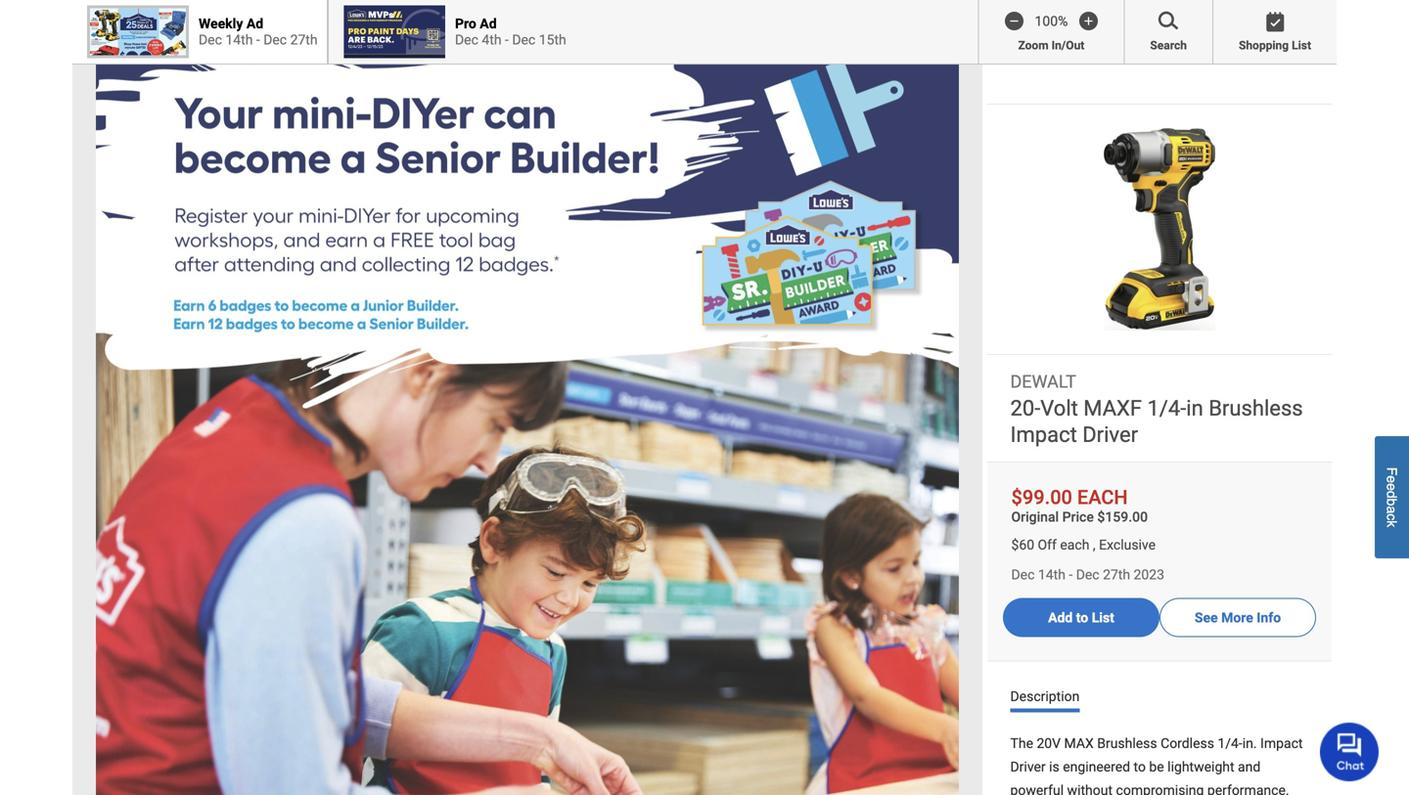 Task type: vqa. For each thing, say whether or not it's contained in the screenshot.
OUTDOOR LIVING & PATIO
no



Task type: locate. For each thing, give the bounding box(es) containing it.
e
[[1385, 476, 1400, 484], [1385, 484, 1400, 491]]

f e e d b a c k
[[1385, 468, 1400, 528]]

b
[[1385, 499, 1400, 506]]

e up b
[[1385, 484, 1400, 491]]

e up d
[[1385, 476, 1400, 484]]

chat invite button image
[[1321, 723, 1380, 782]]



Task type: describe. For each thing, give the bounding box(es) containing it.
1 e from the top
[[1385, 476, 1400, 484]]

f e e d b a c k button
[[1375, 436, 1410, 559]]

a
[[1385, 506, 1400, 514]]

f
[[1385, 468, 1400, 476]]

c
[[1385, 514, 1400, 521]]

2 e from the top
[[1385, 484, 1400, 491]]

d
[[1385, 491, 1400, 499]]

k
[[1385, 521, 1400, 528]]



